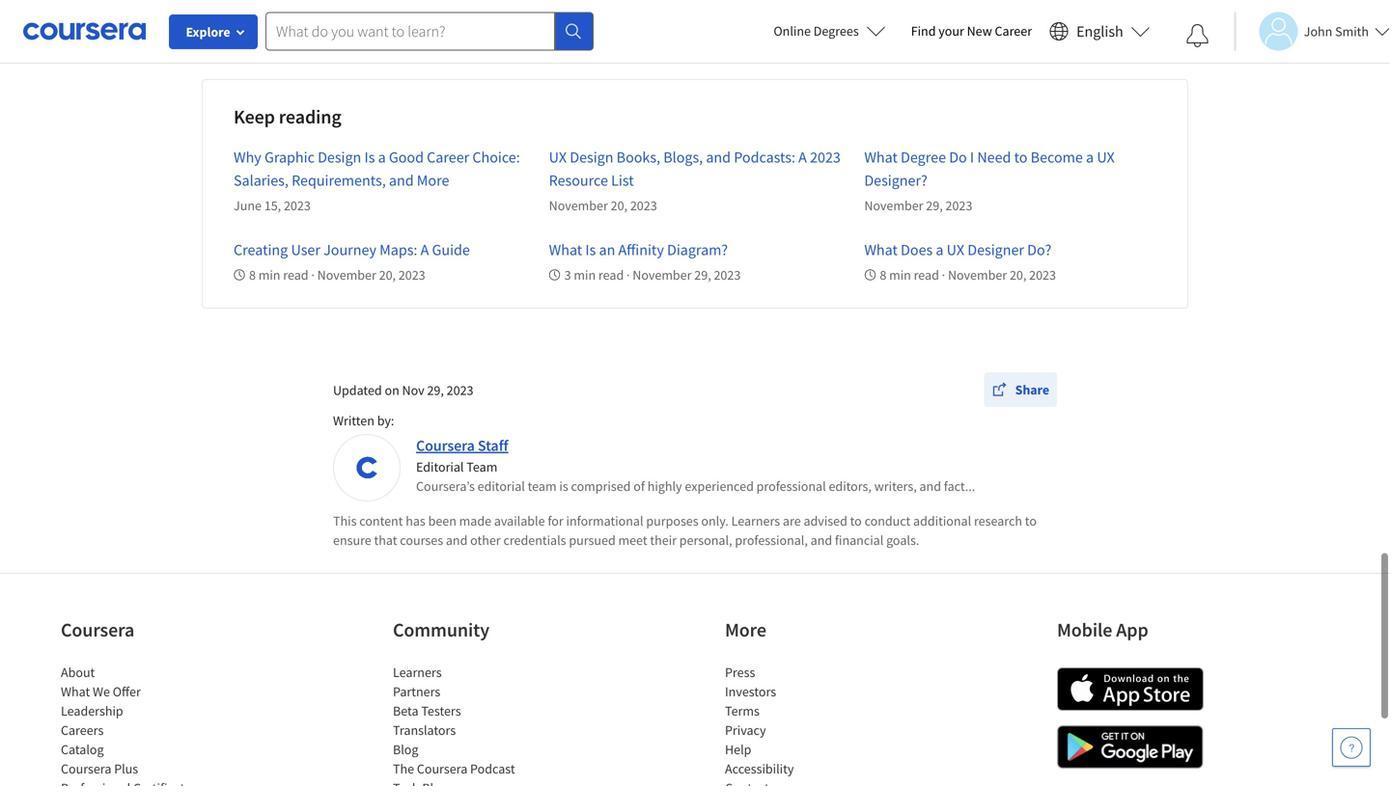 Task type: vqa. For each thing, say whether or not it's contained in the screenshot.


Task type: describe. For each thing, give the bounding box(es) containing it.
1 horizontal spatial a
[[936, 240, 944, 260]]

2023 down list
[[630, 197, 657, 214]]

that
[[374, 532, 397, 549]]

editors,
[[829, 478, 872, 495]]

the coursera podcast link
[[393, 761, 515, 778]]

become
[[1031, 148, 1083, 167]]

privacy link
[[725, 722, 766, 740]]

of
[[634, 478, 645, 495]]

list item for community
[[393, 779, 557, 787]]

do?
[[1027, 240, 1052, 260]]

team
[[528, 478, 557, 495]]

read for is
[[598, 266, 624, 284]]

ux inside "ux design books, blogs, and podcasts: a 2023 resource list november 20, 2023"
[[549, 148, 567, 167]]

2023 down maps:
[[399, 266, 425, 284]]

podcasts:
[[734, 148, 795, 167]]

coursera up the about
[[61, 618, 134, 642]]

additional
[[913, 513, 971, 530]]

explore
[[186, 23, 230, 41]]

i
[[970, 148, 974, 167]]

meet
[[618, 532, 647, 549]]

coursera image
[[23, 16, 146, 47]]

read for user
[[283, 266, 309, 284]]

min for user
[[259, 266, 280, 284]]

team
[[467, 459, 497, 476]]

what for what degree do i need to become a ux designer? november 29, 2023
[[864, 148, 898, 167]]

is
[[559, 478, 568, 495]]

· for a
[[942, 266, 945, 284]]

podcast
[[470, 761, 515, 778]]

content
[[359, 513, 403, 530]]

terms link
[[725, 703, 760, 720]]

blogs,
[[663, 148, 703, 167]]

accessibility
[[725, 761, 794, 778]]

What do you want to learn? text field
[[265, 12, 555, 51]]

mobile app
[[1057, 618, 1149, 642]]

creating user journey maps: a guide
[[234, 240, 470, 260]]

partners link
[[393, 684, 440, 701]]

investors
[[725, 684, 776, 701]]

1 vertical spatial a
[[421, 240, 429, 260]]

design inside "ux design books, blogs, and podcasts: a 2023 resource list november 20, 2023"
[[570, 148, 613, 167]]

november inside "ux design books, blogs, and podcasts: a 2023 resource list november 20, 2023"
[[549, 197, 608, 214]]

coursera inside learners partners beta testers translators blog the coursera podcast
[[417, 761, 468, 778]]

to right research at the right bottom of the page
[[1025, 513, 1037, 530]]

20, for what does a ux designer do?
[[1010, 266, 1027, 284]]

press link
[[725, 664, 755, 682]]

coursera staff image
[[336, 437, 398, 499]]

8 for creating
[[249, 266, 256, 284]]

experienced
[[685, 478, 754, 495]]

good
[[389, 148, 424, 167]]

coursera inside about what we offer leadership careers catalog coursera plus
[[61, 761, 111, 778]]

1 horizontal spatial more
[[725, 618, 766, 642]]

mobile
[[1057, 618, 1113, 642]]

what we offer link
[[61, 684, 141, 701]]

your
[[939, 22, 964, 40]]

list for more
[[725, 663, 889, 787]]

2023 inside why graphic design is a good career choice: salaries, requirements, and more june 15, 2023
[[284, 197, 311, 214]]

and down advised
[[811, 532, 832, 549]]

choice:
[[472, 148, 520, 167]]

what for what does a ux designer do?
[[864, 240, 898, 260]]

translators
[[393, 722, 456, 740]]

learners inside learners partners beta testers translators blog the coursera podcast
[[393, 664, 442, 682]]

catalog link
[[61, 741, 104, 759]]

editorial
[[478, 478, 525, 495]]

list item for coursera
[[61, 779, 225, 787]]

· for an
[[627, 266, 630, 284]]

this
[[333, 513, 357, 530]]

creating
[[234, 240, 288, 260]]

designer?
[[864, 171, 928, 190]]

career inside find your new career link
[[995, 22, 1032, 40]]

keep
[[234, 105, 275, 129]]

beta
[[393, 703, 419, 720]]

20, inside "ux design books, blogs, and podcasts: a 2023 resource list november 20, 2023"
[[611, 197, 628, 214]]

design inside why graphic design is a good career choice: salaries, requirements, and more june 15, 2023
[[318, 148, 361, 167]]

been
[[428, 513, 457, 530]]

1 vertical spatial 29,
[[694, 266, 711, 284]]

other
[[470, 532, 501, 549]]

explore button
[[169, 14, 258, 49]]

investors link
[[725, 684, 776, 701]]

beta testers link
[[393, 703, 461, 720]]

november for what is an affinity diagram?
[[633, 266, 692, 284]]

on
[[385, 382, 399, 399]]

updated on nov 29, 2023
[[333, 382, 474, 399]]

and inside coursera staff editorial team coursera's editorial team is comprised of highly experienced professional editors, writers, and fact...
[[920, 478, 941, 495]]

2023 inside what degree do i need to become a ux designer? november 29, 2023
[[946, 197, 972, 214]]

coursera's
[[416, 478, 475, 495]]

english
[[1077, 22, 1124, 41]]

why graphic design is a good career choice: salaries, requirements, and more link
[[234, 148, 520, 190]]

has
[[406, 513, 426, 530]]

highly
[[648, 478, 682, 495]]

what inside about what we offer leadership careers catalog coursera plus
[[61, 684, 90, 701]]

1 horizontal spatial is
[[585, 240, 596, 260]]

what degree do i need to become a ux designer? link
[[864, 148, 1115, 190]]

find your new career
[[911, 22, 1032, 40]]

written
[[333, 412, 374, 430]]

november inside what degree do i need to become a ux designer? november 29, 2023
[[864, 197, 923, 214]]

privacy
[[725, 722, 766, 740]]

financial
[[835, 532, 884, 549]]

more inside why graphic design is a good career choice: salaries, requirements, and more june 15, 2023
[[417, 171, 449, 190]]

informational
[[566, 513, 643, 530]]

updated
[[333, 382, 382, 399]]

app
[[1116, 618, 1149, 642]]

3
[[564, 266, 571, 284]]

reading
[[279, 105, 341, 129]]

and inside why graphic design is a good career choice: salaries, requirements, and more june 15, 2023
[[389, 171, 414, 190]]

show notifications image
[[1186, 24, 1209, 47]]

diagram?
[[667, 240, 728, 260]]

15,
[[264, 197, 281, 214]]

by:
[[377, 412, 394, 430]]

learners link
[[393, 664, 442, 682]]

graphic
[[264, 148, 315, 167]]

get it on google play image
[[1057, 726, 1204, 769]]

staff
[[478, 436, 508, 456]]

list item for more
[[725, 779, 889, 787]]

what degree do i need to become a ux designer? november 29, 2023
[[864, 148, 1115, 214]]

20, for creating user journey maps: a guide
[[379, 266, 396, 284]]

press investors terms privacy help accessibility
[[725, 664, 794, 778]]

2023 right nov
[[447, 382, 474, 399]]



Task type: locate. For each thing, give the bounding box(es) containing it.
list containing learners
[[393, 663, 557, 787]]

what inside what degree do i need to become a ux designer? november 29, 2023
[[864, 148, 898, 167]]

2023 right "15,"
[[284, 197, 311, 214]]

what does a ux designer do? link
[[864, 240, 1052, 260]]

ux right does
[[947, 240, 965, 260]]

0 horizontal spatial list
[[61, 663, 225, 787]]

english button
[[1042, 0, 1158, 63]]

a inside "ux design books, blogs, and podcasts: a 2023 resource list november 20, 2023"
[[799, 148, 807, 167]]

coursera staff editorial team coursera's editorial team is comprised of highly experienced professional editors, writers, and fact...
[[416, 436, 975, 495]]

1 horizontal spatial design
[[570, 148, 613, 167]]

learners up professional,
[[731, 513, 780, 530]]

0 vertical spatial career
[[995, 22, 1032, 40]]

1 horizontal spatial career
[[995, 22, 1032, 40]]

0 horizontal spatial learners
[[393, 664, 442, 682]]

1 8 min read · november 20, 2023 from the left
[[249, 266, 425, 284]]

1 horizontal spatial learners
[[731, 513, 780, 530]]

list item down accessibility link
[[725, 779, 889, 787]]

read down an
[[598, 266, 624, 284]]

8 for what
[[880, 266, 887, 284]]

is inside why graphic design is a good career choice: salaries, requirements, and more june 15, 2023
[[364, 148, 375, 167]]

None search field
[[265, 12, 594, 51]]

november down journey on the left of page
[[317, 266, 376, 284]]

29, right nov
[[427, 382, 444, 399]]

november down designer
[[948, 266, 1007, 284]]

read for does
[[914, 266, 939, 284]]

coursera down catalog link
[[61, 761, 111, 778]]

affinity
[[618, 240, 664, 260]]

november down resource
[[549, 197, 608, 214]]

2 8 from the left
[[880, 266, 887, 284]]

1 vertical spatial is
[[585, 240, 596, 260]]

list item down plus
[[61, 779, 225, 787]]

coursera plus link
[[61, 761, 138, 778]]

learners partners beta testers translators blog the coursera podcast
[[393, 664, 515, 778]]

research
[[974, 513, 1022, 530]]

degrees
[[814, 22, 859, 40]]

2 horizontal spatial ·
[[942, 266, 945, 284]]

0 horizontal spatial a
[[378, 148, 386, 167]]

does
[[901, 240, 933, 260]]

professional,
[[735, 532, 808, 549]]

min for is
[[574, 266, 596, 284]]

· down user
[[311, 266, 315, 284]]

2 horizontal spatial min
[[889, 266, 911, 284]]

november down designer?
[[864, 197, 923, 214]]

and right blogs,
[[706, 148, 731, 167]]

29, inside what degree do i need to become a ux designer? november 29, 2023
[[926, 197, 943, 214]]

0 horizontal spatial min
[[259, 266, 280, 284]]

1 min from the left
[[259, 266, 280, 284]]

guide
[[432, 240, 470, 260]]

2023 down do?
[[1029, 266, 1056, 284]]

offer
[[113, 684, 141, 701]]

list for coursera
[[61, 663, 225, 787]]

1 design from the left
[[318, 148, 361, 167]]

degree
[[901, 148, 946, 167]]

career right new at the top of page
[[995, 22, 1032, 40]]

a right 'become'
[[1086, 148, 1094, 167]]

is left good
[[364, 148, 375, 167]]

community
[[393, 618, 489, 642]]

pursued
[[569, 532, 616, 549]]

online
[[774, 22, 811, 40]]

min right 3
[[574, 266, 596, 284]]

why graphic design is a good career choice: salaries, requirements, and more june 15, 2023
[[234, 148, 520, 214]]

2023 down diagram? at top
[[714, 266, 741, 284]]

0 vertical spatial a
[[799, 148, 807, 167]]

8 down what does a ux designer do?
[[880, 266, 887, 284]]

8 min read · november 20, 2023 down journey on the left of page
[[249, 266, 425, 284]]

june
[[234, 197, 262, 214]]

help center image
[[1340, 737, 1363, 760]]

ux inside what degree do i need to become a ux designer? november 29, 2023
[[1097, 148, 1115, 167]]

list item
[[61, 779, 225, 787], [393, 779, 557, 787], [725, 779, 889, 787]]

2 horizontal spatial list
[[725, 663, 889, 787]]

1 horizontal spatial 8 min read · november 20, 2023
[[880, 266, 1056, 284]]

3 list from the left
[[725, 663, 889, 787]]

2023 right podcasts:
[[810, 148, 841, 167]]

blog
[[393, 741, 418, 759]]

share
[[1015, 381, 1049, 399]]

november down affinity
[[633, 266, 692, 284]]

coursera up editorial
[[416, 436, 475, 456]]

min down creating
[[259, 266, 280, 284]]

8 min read · november 20, 2023 down what does a ux designer do? link
[[880, 266, 1056, 284]]

leadership
[[61, 703, 123, 720]]

1 horizontal spatial a
[[799, 148, 807, 167]]

1 list from the left
[[61, 663, 225, 787]]

what down 'about' link at the bottom
[[61, 684, 90, 701]]

accessibility link
[[725, 761, 794, 778]]

career
[[995, 22, 1032, 40], [427, 148, 469, 167]]

list for community
[[393, 663, 557, 787]]

this content has been made available for informational purposes only. learners are advised to conduct additional research to ensure that courses and other credentials pursued meet their personal, professional, and financial goals.
[[333, 513, 1037, 549]]

do
[[949, 148, 967, 167]]

list item down podcast
[[393, 779, 557, 787]]

2 · from the left
[[627, 266, 630, 284]]

written by:
[[333, 412, 394, 430]]

0 horizontal spatial a
[[421, 240, 429, 260]]

goals.
[[886, 532, 919, 549]]

1 horizontal spatial ·
[[627, 266, 630, 284]]

what left does
[[864, 240, 898, 260]]

courses
[[400, 532, 443, 549]]

help link
[[725, 741, 752, 759]]

3 list item from the left
[[725, 779, 889, 787]]

1 horizontal spatial 8
[[880, 266, 887, 284]]

about
[[61, 664, 95, 682]]

2 vertical spatial 29,
[[427, 382, 444, 399]]

2023 up what does a ux designer do?
[[946, 197, 972, 214]]

29, down diagram? at top
[[694, 266, 711, 284]]

what is an affinity diagram?
[[549, 240, 728, 260]]

a
[[799, 148, 807, 167], [421, 240, 429, 260]]

john smith
[[1304, 23, 1369, 40]]

credentials
[[503, 532, 566, 549]]

requirements,
[[292, 171, 386, 190]]

a right podcasts:
[[799, 148, 807, 167]]

20, down designer
[[1010, 266, 1027, 284]]

a left good
[[378, 148, 386, 167]]

2 design from the left
[[570, 148, 613, 167]]

an
[[599, 240, 615, 260]]

are
[[783, 513, 801, 530]]

learners up partners link
[[393, 664, 442, 682]]

ux right 'become'
[[1097, 148, 1115, 167]]

what for what is an affinity diagram?
[[549, 240, 582, 260]]

1 vertical spatial more
[[725, 618, 766, 642]]

1 horizontal spatial list item
[[393, 779, 557, 787]]

· down "what is an affinity diagram?"
[[627, 266, 630, 284]]

and down good
[[389, 171, 414, 190]]

press
[[725, 664, 755, 682]]

2 horizontal spatial 29,
[[926, 197, 943, 214]]

coursera inside coursera staff editorial team coursera's editorial team is comprised of highly experienced professional editors, writers, and fact...
[[416, 436, 475, 456]]

for
[[548, 513, 564, 530]]

0 horizontal spatial 20,
[[379, 266, 396, 284]]

a inside what degree do i need to become a ux designer? november 29, 2023
[[1086, 148, 1094, 167]]

need
[[977, 148, 1011, 167]]

advised
[[804, 513, 847, 530]]

read down does
[[914, 266, 939, 284]]

1 horizontal spatial list
[[393, 663, 557, 787]]

what up 3
[[549, 240, 582, 260]]

salaries,
[[234, 171, 289, 190]]

min down does
[[889, 266, 911, 284]]

2 horizontal spatial ux
[[1097, 148, 1115, 167]]

to right need
[[1014, 148, 1028, 167]]

and down "been"
[[446, 532, 468, 549]]

keep reading
[[234, 105, 341, 129]]

2 read from the left
[[598, 266, 624, 284]]

0 vertical spatial 29,
[[926, 197, 943, 214]]

1 · from the left
[[311, 266, 315, 284]]

personal,
[[679, 532, 732, 549]]

2 min from the left
[[574, 266, 596, 284]]

0 vertical spatial more
[[417, 171, 449, 190]]

1 read from the left
[[283, 266, 309, 284]]

0 horizontal spatial 29,
[[427, 382, 444, 399]]

john
[[1304, 23, 1333, 40]]

1 vertical spatial career
[[427, 148, 469, 167]]

and inside "ux design books, blogs, and podcasts: a 2023 resource list november 20, 2023"
[[706, 148, 731, 167]]

read down user
[[283, 266, 309, 284]]

0 horizontal spatial 8
[[249, 266, 256, 284]]

what is an affinity diagram? link
[[549, 240, 728, 260]]

learners
[[731, 513, 780, 530], [393, 664, 442, 682]]

to inside what degree do i need to become a ux designer? november 29, 2023
[[1014, 148, 1028, 167]]

1 horizontal spatial min
[[574, 266, 596, 284]]

0 vertical spatial learners
[[731, 513, 780, 530]]

november for what does a ux designer do?
[[948, 266, 1007, 284]]

8
[[249, 266, 256, 284], [880, 266, 887, 284]]

journey
[[324, 240, 376, 260]]

20, down maps:
[[379, 266, 396, 284]]

coursera right the
[[417, 761, 468, 778]]

design up requirements,
[[318, 148, 361, 167]]

· for journey
[[311, 266, 315, 284]]

ux
[[549, 148, 567, 167], [1097, 148, 1115, 167], [947, 240, 965, 260]]

3 read from the left
[[914, 266, 939, 284]]

more up press
[[725, 618, 766, 642]]

0 horizontal spatial ux
[[549, 148, 567, 167]]

online degrees
[[774, 22, 859, 40]]

editorial
[[416, 459, 464, 476]]

3 · from the left
[[942, 266, 945, 284]]

0 horizontal spatial list item
[[61, 779, 225, 787]]

the
[[393, 761, 414, 778]]

29, down designer?
[[926, 197, 943, 214]]

·
[[311, 266, 315, 284], [627, 266, 630, 284], [942, 266, 945, 284]]

is left an
[[585, 240, 596, 260]]

1 horizontal spatial 20,
[[611, 197, 628, 214]]

help
[[725, 741, 752, 759]]

0 horizontal spatial career
[[427, 148, 469, 167]]

list
[[61, 663, 225, 787], [393, 663, 557, 787], [725, 663, 889, 787]]

new
[[967, 22, 992, 40]]

0 horizontal spatial is
[[364, 148, 375, 167]]

list containing about
[[61, 663, 225, 787]]

1 vertical spatial learners
[[393, 664, 442, 682]]

0 horizontal spatial more
[[417, 171, 449, 190]]

what
[[864, 148, 898, 167], [549, 240, 582, 260], [864, 240, 898, 260], [61, 684, 90, 701]]

design up resource
[[570, 148, 613, 167]]

creating user journey maps: a guide link
[[234, 240, 470, 260]]

20, down list
[[611, 197, 628, 214]]

made
[[459, 513, 491, 530]]

and left fact...
[[920, 478, 941, 495]]

we
[[93, 684, 110, 701]]

what does a ux designer do?
[[864, 240, 1052, 260]]

3 min from the left
[[889, 266, 911, 284]]

2 horizontal spatial 20,
[[1010, 266, 1027, 284]]

8 down creating
[[249, 266, 256, 284]]

2 list item from the left
[[393, 779, 557, 787]]

comprised
[[571, 478, 631, 495]]

8 min read · november 20, 2023 for a
[[880, 266, 1056, 284]]

0 horizontal spatial 8 min read · november 20, 2023
[[249, 266, 425, 284]]

0 vertical spatial is
[[364, 148, 375, 167]]

coursera staff link
[[416, 436, 508, 456]]

0 horizontal spatial read
[[283, 266, 309, 284]]

2 8 min read · november 20, 2023 from the left
[[880, 266, 1056, 284]]

more down good
[[417, 171, 449, 190]]

2 list from the left
[[393, 663, 557, 787]]

a right does
[[936, 240, 944, 260]]

career inside why graphic design is a good career choice: salaries, requirements, and more june 15, 2023
[[427, 148, 469, 167]]

list containing press
[[725, 663, 889, 787]]

min for does
[[889, 266, 911, 284]]

resource
[[549, 171, 608, 190]]

min
[[259, 266, 280, 284], [574, 266, 596, 284], [889, 266, 911, 284]]

1 horizontal spatial ux
[[947, 240, 965, 260]]

designer
[[968, 240, 1024, 260]]

1 horizontal spatial read
[[598, 266, 624, 284]]

november for creating user journey maps: a guide
[[317, 266, 376, 284]]

2 horizontal spatial list item
[[725, 779, 889, 787]]

list
[[611, 171, 634, 190]]

to up financial
[[850, 513, 862, 530]]

what up designer?
[[864, 148, 898, 167]]

a
[[378, 148, 386, 167], [1086, 148, 1094, 167], [936, 240, 944, 260]]

1 horizontal spatial 29,
[[694, 266, 711, 284]]

learners inside this content has been made available for informational purposes only. learners are advised to conduct additional research to ensure that courses and other credentials pursued meet their personal, professional, and financial goals.
[[731, 513, 780, 530]]

2 horizontal spatial a
[[1086, 148, 1094, 167]]

their
[[650, 532, 677, 549]]

only.
[[701, 513, 729, 530]]

2 horizontal spatial read
[[914, 266, 939, 284]]

catalog
[[61, 741, 104, 759]]

a right maps:
[[421, 240, 429, 260]]

ensure
[[333, 532, 371, 549]]

a inside why graphic design is a good career choice: salaries, requirements, and more june 15, 2023
[[378, 148, 386, 167]]

1 list item from the left
[[61, 779, 225, 787]]

1 8 from the left
[[249, 266, 256, 284]]

ux up resource
[[549, 148, 567, 167]]

smith
[[1335, 23, 1369, 40]]

download on the app store image
[[1057, 668, 1204, 712]]

leadership link
[[61, 703, 123, 720]]

· down what does a ux designer do? link
[[942, 266, 945, 284]]

translators link
[[393, 722, 456, 740]]

8 min read · november 20, 2023 for journey
[[249, 266, 425, 284]]

design
[[318, 148, 361, 167], [570, 148, 613, 167]]

0 horizontal spatial ·
[[311, 266, 315, 284]]

0 horizontal spatial design
[[318, 148, 361, 167]]

career right good
[[427, 148, 469, 167]]

user
[[291, 240, 320, 260]]



